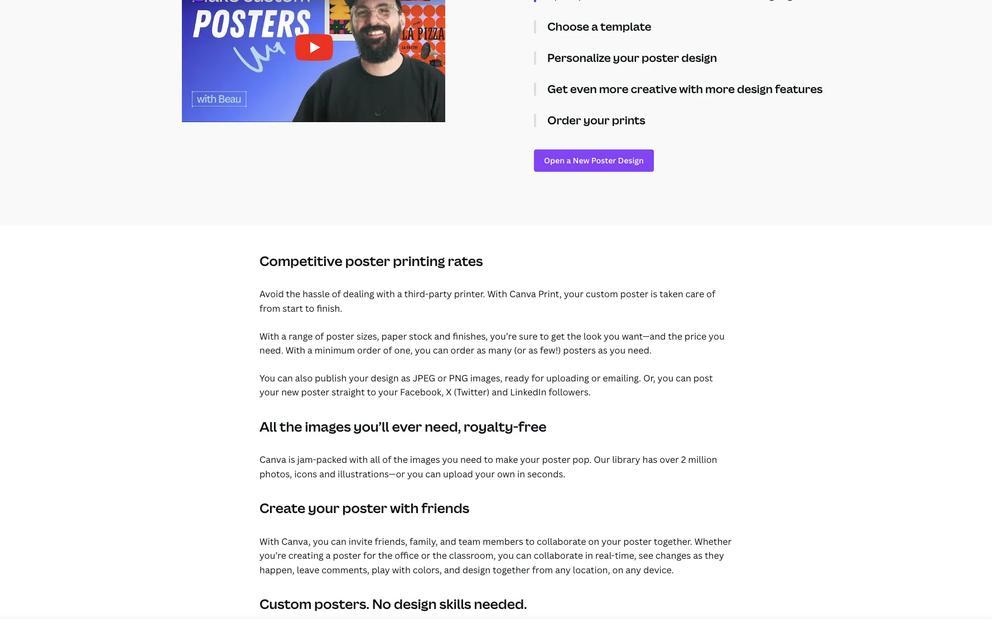 Task type: describe. For each thing, give the bounding box(es) containing it.
printing
[[393, 252, 445, 270]]

with left the range
[[259, 330, 279, 342]]

as right (or at the bottom of the page
[[528, 344, 538, 357]]

1 more from the left
[[599, 82, 629, 97]]

you'll
[[354, 417, 389, 436]]

as inside you can also publish your design as jpeg or png images, ready for uploading or emailing. or, you can post your new poster straight to your facebook, x (twitter) and linkedin followers.
[[401, 372, 410, 384]]

jam-
[[297, 454, 316, 466]]

uploading
[[546, 372, 589, 384]]

real-
[[595, 550, 615, 562]]

all the images you'll ever need, royalty-free
[[259, 417, 547, 436]]

get
[[547, 82, 568, 97]]

1 horizontal spatial on
[[612, 564, 624, 576]]

rates
[[448, 252, 483, 270]]

order your prints button
[[547, 113, 854, 128]]

look
[[584, 330, 602, 342]]

see
[[639, 550, 653, 562]]

you right price
[[709, 330, 725, 342]]

posters.
[[314, 595, 369, 613]]

canva inside "canva is jam-packed with all of the images you need to make your poster pop. our library has over 2 million photos, icons and illustrations—or you can upload your own in seconds."
[[259, 454, 286, 466]]

and inside "canva is jam-packed with all of the images you need to make your poster pop. our library has over 2 million photos, icons and illustrations—or you can upload your own in seconds."
[[319, 468, 336, 480]]

in inside with canva, you can invite friends, family, and team members to collaborate on your poster together. whether you're creating a poster for the office or the classroom, you can collaborate in real-time, see changes as they happen, leave comments, play with colors, and design together from any location, on any device.
[[585, 550, 593, 562]]

over
[[660, 454, 679, 466]]

of down paper
[[383, 344, 392, 357]]

to inside with a range of poster sizes, paper stock and finishes, you're sure to get the look you want—and the price you need. with a minimum order of one, you can order as many (or as few!) posters as you need.
[[540, 330, 549, 342]]

as inside with canva, you can invite friends, family, and team members to collaborate on your poster together. whether you're creating a poster for the office or the classroom, you can collaborate in real-time, see changes as they happen, leave comments, play with colors, and design together from any location, on any device.
[[693, 550, 703, 562]]

time,
[[615, 550, 636, 562]]

with canva, you can invite friends, family, and team members to collaborate on your poster together. whether you're creating a poster for the office or the classroom, you can collaborate in real-time, see changes as they happen, leave comments, play with colors, and design together from any location, on any device.
[[259, 535, 732, 576]]

is inside avoid the hassle of dealing with a third-party printer. with canva print, your custom poster is taken care of from start to finish.
[[651, 288, 657, 300]]

taken
[[660, 288, 683, 300]]

pop.
[[573, 454, 592, 466]]

you left the upload
[[407, 468, 423, 480]]

creative
[[631, 82, 677, 97]]

you down stock
[[415, 344, 431, 357]]

photos,
[[259, 468, 292, 480]]

poster up see
[[623, 535, 652, 548]]

can up together
[[516, 550, 532, 562]]

emailing.
[[603, 372, 641, 384]]

2 more from the left
[[705, 82, 735, 97]]

poster inside with a range of poster sizes, paper stock and finishes, you're sure to get the look you want—and the price you need. with a minimum order of one, you can order as many (or as few!) posters as you need.
[[326, 330, 354, 342]]

the inside "canva is jam-packed with all of the images you need to make your poster pop. our library has over 2 million photos, icons and illustrations—or you can upload your own in seconds."
[[394, 454, 408, 466]]

post
[[693, 372, 713, 384]]

avoid the hassle of dealing with a third-party printer. with canva print, your custom poster is taken care of from start to finish.
[[259, 288, 715, 315]]

(or
[[514, 344, 526, 357]]

for inside with canva, you can invite friends, family, and team members to collaborate on your poster together. whether you're creating a poster for the office or the classroom, you can collaborate in real-time, see changes as they happen, leave comments, play with colors, and design together from any location, on any device.
[[363, 550, 376, 562]]

packed
[[316, 454, 347, 466]]

invite
[[349, 535, 373, 548]]

poster up comments,
[[333, 550, 361, 562]]

you're inside with a range of poster sizes, paper stock and finishes, you're sure to get the look you want—and the price you need. with a minimum order of one, you can order as many (or as few!) posters as you need.
[[490, 330, 517, 342]]

canva inside avoid the hassle of dealing with a third-party printer. with canva print, your custom poster is taken care of from start to finish.
[[509, 288, 536, 300]]

1 any from the left
[[555, 564, 571, 576]]

new
[[281, 386, 299, 399]]

of right the care on the top right of page
[[706, 288, 715, 300]]

as down look
[[598, 344, 608, 357]]

third-
[[404, 288, 429, 300]]

order
[[547, 113, 581, 128]]

features
[[775, 82, 823, 97]]

you up emailing.
[[610, 344, 626, 357]]

1 vertical spatial collaborate
[[534, 550, 583, 562]]

order your prints
[[547, 113, 645, 128]]

hassle
[[303, 288, 330, 300]]

creating
[[288, 550, 324, 562]]

location,
[[573, 564, 610, 576]]

million
[[688, 454, 717, 466]]

family,
[[410, 535, 438, 548]]

print,
[[538, 288, 562, 300]]

2 any from the left
[[626, 564, 641, 576]]

create your poster with friends
[[259, 499, 469, 518]]

template
[[600, 19, 651, 34]]

you right look
[[604, 330, 620, 342]]

to inside you can also publish your design as jpeg or png images, ready for uploading or emailing. or, you can post your new poster straight to your facebook, x (twitter) and linkedin followers.
[[367, 386, 376, 399]]

finishes,
[[453, 330, 488, 342]]

our
[[594, 454, 610, 466]]

canva,
[[281, 535, 311, 548]]

publish
[[315, 372, 347, 384]]

your down icons
[[308, 499, 340, 518]]

needed.
[[474, 595, 527, 613]]

device.
[[643, 564, 674, 576]]

team
[[459, 535, 481, 548]]

choose a template
[[547, 19, 651, 34]]

all
[[370, 454, 380, 466]]

paper
[[381, 330, 407, 342]]

posters
[[563, 344, 596, 357]]

get even more creative with more design features button
[[547, 82, 854, 97]]

linkedin
[[510, 386, 547, 399]]

and inside with a range of poster sizes, paper stock and finishes, you're sure to get the look you want—and the price you need. with a minimum order of one, you can order as many (or as few!) posters as you need.
[[434, 330, 451, 342]]

or,
[[643, 372, 656, 384]]

finish.
[[317, 302, 342, 315]]

1 need. from the left
[[259, 344, 283, 357]]

no
[[372, 595, 391, 613]]

with up the friends, in the bottom of the page
[[390, 499, 419, 518]]

in inside "canva is jam-packed with all of the images you need to make your poster pop. our library has over 2 million photos, icons and illustrations—or you can upload your own in seconds."
[[517, 468, 525, 480]]

design up get even more creative with more design features dropdown button
[[681, 50, 717, 65]]

(twitter)
[[454, 386, 490, 399]]

images inside "canva is jam-packed with all of the images you need to make your poster pop. our library has over 2 million photos, icons and illustrations—or you can upload your own in seconds."
[[410, 454, 440, 466]]

x
[[446, 386, 452, 399]]

classroom,
[[449, 550, 496, 562]]

sure
[[519, 330, 538, 342]]

whether
[[695, 535, 732, 548]]

party
[[429, 288, 452, 300]]

and left team
[[440, 535, 456, 548]]

start
[[282, 302, 303, 315]]

custom
[[259, 595, 312, 613]]

0 vertical spatial collaborate
[[537, 535, 586, 548]]

upload
[[443, 468, 473, 480]]

happen,
[[259, 564, 295, 576]]

with up 'order your prints' dropdown button
[[679, 82, 703, 97]]

choose
[[547, 19, 589, 34]]

with inside avoid the hassle of dealing with a third-party printer. with canva print, your custom poster is taken care of from start to finish.
[[487, 288, 507, 300]]

poster inside avoid the hassle of dealing with a third-party printer. with canva print, your custom poster is taken care of from start to finish.
[[620, 288, 649, 300]]

you can also publish your design as jpeg or png images, ready for uploading or emailing. or, you can post your new poster straight to your facebook, x (twitter) and linkedin followers.
[[259, 372, 713, 399]]

your inside avoid the hassle of dealing with a third-party printer. with canva print, your custom poster is taken care of from start to finish.
[[564, 288, 584, 300]]

illustrations—or
[[338, 468, 405, 480]]

together
[[493, 564, 530, 576]]

custom posters. no design skills needed.
[[259, 595, 527, 613]]

png
[[449, 372, 468, 384]]

want—and
[[622, 330, 666, 342]]

to inside avoid the hassle of dealing with a third-party printer. with canva print, your custom poster is taken care of from start to finish.
[[305, 302, 314, 315]]

2 need. from the left
[[628, 344, 652, 357]]

personalize your poster design button
[[547, 50, 854, 65]]

design right no
[[394, 595, 437, 613]]

together.
[[654, 535, 692, 548]]

seconds.
[[527, 468, 565, 480]]

ever
[[392, 417, 422, 436]]



Task type: vqa. For each thing, say whether or not it's contained in the screenshot.
is within canva is jam-packed with all of the images you need to make your poster pop. our library has over 2 million photos, icons and illustrations—or you can upload your own in seconds.
yes



Task type: locate. For each thing, give the bounding box(es) containing it.
you're inside with canva, you can invite friends, family, and team members to collaborate on your poster together. whether you're creating a poster for the office or the classroom, you can collaborate in real-time, see changes as they happen, leave comments, play with colors, and design together from any location, on any device.
[[259, 550, 286, 562]]

0 horizontal spatial canva
[[259, 454, 286, 466]]

even
[[570, 82, 597, 97]]

with inside with canva, you can invite friends, family, and team members to collaborate on your poster together. whether you're creating a poster for the office or the classroom, you can collaborate in real-time, see changes as they happen, leave comments, play with colors, and design together from any location, on any device.
[[259, 535, 279, 548]]

poster up the creative
[[642, 50, 679, 65]]

images down need,
[[410, 454, 440, 466]]

your
[[613, 50, 639, 65], [584, 113, 610, 128], [564, 288, 584, 300], [349, 372, 369, 384], [259, 386, 279, 399], [378, 386, 398, 399], [520, 454, 540, 466], [475, 468, 495, 480], [308, 499, 340, 518], [602, 535, 621, 548]]

images
[[305, 417, 351, 436], [410, 454, 440, 466]]

1 horizontal spatial any
[[626, 564, 641, 576]]

can left 'invite'
[[331, 535, 346, 548]]

your inside with canva, you can invite friends, family, and team members to collaborate on your poster together. whether you're creating a poster for the office or the classroom, you can collaborate in real-time, see changes as they happen, leave comments, play with colors, and design together from any location, on any device.
[[602, 535, 621, 548]]

or up the colors,
[[421, 550, 430, 562]]

with down the office
[[392, 564, 411, 576]]

0 horizontal spatial any
[[555, 564, 571, 576]]

from down avoid
[[259, 302, 280, 315]]

sizes,
[[357, 330, 379, 342]]

with inside with canva, you can invite friends, family, and team members to collaborate on your poster together. whether you're creating a poster for the office or the classroom, you can collaborate in real-time, see changes as they happen, leave comments, play with colors, and design together from any location, on any device.
[[392, 564, 411, 576]]

to inside "canva is jam-packed with all of the images you need to make your poster pop. our library has over 2 million photos, icons and illustrations—or you can upload your own in seconds."
[[484, 454, 493, 466]]

or left emailing.
[[591, 372, 601, 384]]

with right dealing
[[376, 288, 395, 300]]

poster up 'invite'
[[342, 499, 387, 518]]

can up jpeg
[[433, 344, 448, 357]]

any down time,
[[626, 564, 641, 576]]

collaborate
[[537, 535, 586, 548], [534, 550, 583, 562]]

and down images,
[[492, 386, 508, 399]]

1 vertical spatial images
[[410, 454, 440, 466]]

create
[[259, 499, 305, 518]]

from
[[259, 302, 280, 315], [532, 564, 553, 576]]

1 horizontal spatial you're
[[490, 330, 517, 342]]

1 vertical spatial canva
[[259, 454, 286, 466]]

you right or,
[[658, 372, 674, 384]]

2 horizontal spatial or
[[591, 372, 601, 384]]

need. down want—and
[[628, 344, 652, 357]]

custom
[[586, 288, 618, 300]]

for up the linkedin
[[531, 372, 544, 384]]

0 vertical spatial images
[[305, 417, 351, 436]]

one,
[[394, 344, 413, 357]]

0 vertical spatial you're
[[490, 330, 517, 342]]

1 horizontal spatial in
[[585, 550, 593, 562]]

order
[[357, 344, 381, 357], [451, 344, 474, 357]]

1 vertical spatial from
[[532, 564, 553, 576]]

with
[[679, 82, 703, 97], [376, 288, 395, 300], [349, 454, 368, 466], [390, 499, 419, 518], [392, 564, 411, 576]]

canva left print,
[[509, 288, 536, 300]]

the inside avoid the hassle of dealing with a third-party printer. with canva print, your custom poster is taken care of from start to finish.
[[286, 288, 300, 300]]

1 vertical spatial in
[[585, 550, 593, 562]]

1 horizontal spatial more
[[705, 82, 735, 97]]

a inside with canva, you can invite friends, family, and team members to collaborate on your poster together. whether you're creating a poster for the office or the classroom, you can collaborate in real-time, see changes as they happen, leave comments, play with colors, and design together from any location, on any device.
[[326, 550, 331, 562]]

many
[[488, 344, 512, 357]]

or up x
[[437, 372, 447, 384]]

you up creating
[[313, 535, 329, 548]]

of right the range
[[315, 330, 324, 342]]

stock
[[409, 330, 432, 342]]

of inside "canva is jam-packed with all of the images you need to make your poster pop. our library has over 2 million photos, icons and illustrations—or you can upload your own in seconds."
[[382, 454, 391, 466]]

design down the classroom,
[[462, 564, 491, 576]]

a left the range
[[281, 330, 286, 342]]

with left canva,
[[259, 535, 279, 548]]

with inside avoid the hassle of dealing with a third-party printer. with canva print, your custom poster is taken care of from start to finish.
[[376, 288, 395, 300]]

in right the own in the bottom of the page
[[517, 468, 525, 480]]

1 order from the left
[[357, 344, 381, 357]]

can inside "canva is jam-packed with all of the images you need to make your poster pop. our library has over 2 million photos, icons and illustrations—or you can upload your own in seconds."
[[425, 468, 441, 480]]

poster up minimum
[[326, 330, 354, 342]]

range
[[289, 330, 313, 342]]

you inside you can also publish your design as jpeg or png images, ready for uploading or emailing. or, you can post your new poster straight to your facebook, x (twitter) and linkedin followers.
[[658, 372, 674, 384]]

your right print,
[[564, 288, 584, 300]]

with right printer.
[[487, 288, 507, 300]]

0 vertical spatial on
[[588, 535, 599, 548]]

and down the classroom,
[[444, 564, 460, 576]]

of up finish.
[[332, 288, 341, 300]]

2 order from the left
[[451, 344, 474, 357]]

on down time,
[[612, 564, 624, 576]]

1 vertical spatial on
[[612, 564, 624, 576]]

more right even
[[599, 82, 629, 97]]

canva
[[509, 288, 536, 300], [259, 454, 286, 466]]

0 horizontal spatial more
[[599, 82, 629, 97]]

and inside you can also publish your design as jpeg or png images, ready for uploading or emailing. or, you can post your new poster straight to your facebook, x (twitter) and linkedin followers.
[[492, 386, 508, 399]]

your up straight
[[349, 372, 369, 384]]

to inside with canva, you can invite friends, family, and team members to collaborate on your poster together. whether you're creating a poster for the office or the classroom, you can collaborate in real-time, see changes as they happen, leave comments, play with colors, and design together from any location, on any device.
[[526, 535, 535, 548]]

you up the upload
[[442, 454, 458, 466]]

1 vertical spatial you're
[[259, 550, 286, 562]]

has
[[643, 454, 658, 466]]

poster right custom
[[620, 288, 649, 300]]

you
[[259, 372, 275, 384]]

facebook,
[[400, 386, 444, 399]]

a inside avoid the hassle of dealing with a third-party printer. with canva print, your custom poster is taken care of from start to finish.
[[397, 288, 402, 300]]

design inside with canva, you can invite friends, family, and team members to collaborate on your poster together. whether you're creating a poster for the office or the classroom, you can collaborate in real-time, see changes as they happen, leave comments, play with colors, and design together from any location, on any device.
[[462, 564, 491, 576]]

images up packed
[[305, 417, 351, 436]]

your up seconds.
[[520, 454, 540, 466]]

0 horizontal spatial on
[[588, 535, 599, 548]]

icons
[[294, 468, 317, 480]]

design down one,
[[371, 372, 399, 384]]

2
[[681, 454, 686, 466]]

your left prints
[[584, 113, 610, 128]]

in up the location,
[[585, 550, 593, 562]]

from right together
[[532, 564, 553, 576]]

competitive
[[259, 252, 343, 270]]

they
[[705, 550, 724, 562]]

with left all
[[349, 454, 368, 466]]

can left the upload
[[425, 468, 441, 480]]

poster down also
[[301, 386, 329, 399]]

1 horizontal spatial is
[[651, 288, 657, 300]]

competitive poster printing rates
[[259, 252, 483, 270]]

play
[[372, 564, 390, 576]]

friends,
[[375, 535, 407, 548]]

more
[[599, 82, 629, 97], [705, 82, 735, 97]]

0 horizontal spatial order
[[357, 344, 381, 357]]

jpeg
[[413, 372, 435, 384]]

prints
[[612, 113, 645, 128]]

with inside "canva is jam-packed with all of the images you need to make your poster pop. our library has over 2 million photos, icons and illustrations—or you can upload your own in seconds."
[[349, 454, 368, 466]]

to
[[305, 302, 314, 315], [540, 330, 549, 342], [367, 386, 376, 399], [484, 454, 493, 466], [526, 535, 535, 548]]

to left get
[[540, 330, 549, 342]]

can left post
[[676, 372, 691, 384]]

0 horizontal spatial is
[[288, 454, 295, 466]]

own
[[497, 468, 515, 480]]

you're up many
[[490, 330, 517, 342]]

0 horizontal spatial you're
[[259, 550, 286, 562]]

poster up seconds.
[[542, 454, 570, 466]]

avoid
[[259, 288, 284, 300]]

more up 'order your prints' dropdown button
[[705, 82, 735, 97]]

1 horizontal spatial from
[[532, 564, 553, 576]]

is left jam-
[[288, 454, 295, 466]]

0 vertical spatial is
[[651, 288, 657, 300]]

is inside "canva is jam-packed with all of the images you need to make your poster pop. our library has over 2 million photos, icons and illustrations—or you can upload your own in seconds."
[[288, 454, 295, 466]]

printer.
[[454, 288, 485, 300]]

to right need
[[484, 454, 493, 466]]

your left facebook, on the bottom of page
[[378, 386, 398, 399]]

dealing
[[343, 288, 374, 300]]

1 horizontal spatial or
[[437, 372, 447, 384]]

can up new in the left bottom of the page
[[277, 372, 293, 384]]

personalize your poster design
[[547, 50, 717, 65]]

of
[[332, 288, 341, 300], [706, 288, 715, 300], [315, 330, 324, 342], [383, 344, 392, 357], [382, 454, 391, 466]]

0 vertical spatial in
[[517, 468, 525, 480]]

colors,
[[413, 564, 442, 576]]

as left jpeg
[[401, 372, 410, 384]]

you down the members
[[498, 550, 514, 562]]

for inside you can also publish your design as jpeg or png images, ready for uploading or emailing. or, you can post your new poster straight to your facebook, x (twitter) and linkedin followers.
[[531, 372, 544, 384]]

friends
[[421, 499, 469, 518]]

get
[[551, 330, 565, 342]]

canva is jam-packed with all of the images you need to make your poster pop. our library has over 2 million photos, icons and illustrations—or you can upload your own in seconds.
[[259, 454, 717, 480]]

a down the range
[[307, 344, 312, 357]]

any left the location,
[[555, 564, 571, 576]]

your down template
[[613, 50, 639, 65]]

a left third-
[[397, 288, 402, 300]]

order down the finishes, at the left bottom of the page
[[451, 344, 474, 357]]

as left they
[[693, 550, 703, 562]]

design left features
[[737, 82, 773, 97]]

1 vertical spatial is
[[288, 454, 295, 466]]

of right all
[[382, 454, 391, 466]]

order down sizes,
[[357, 344, 381, 357]]

with down the range
[[286, 344, 305, 357]]

to right straight
[[367, 386, 376, 399]]

1 vertical spatial for
[[363, 550, 376, 562]]

followers.
[[549, 386, 591, 399]]

you
[[604, 330, 620, 342], [709, 330, 725, 342], [415, 344, 431, 357], [610, 344, 626, 357], [658, 372, 674, 384], [442, 454, 458, 466], [407, 468, 423, 480], [313, 535, 329, 548], [498, 550, 514, 562]]

minimum
[[315, 344, 355, 357]]

0 horizontal spatial or
[[421, 550, 430, 562]]

for down 'invite'
[[363, 550, 376, 562]]

0 horizontal spatial images
[[305, 417, 351, 436]]

poster up dealing
[[345, 252, 390, 270]]

1 horizontal spatial order
[[451, 344, 474, 357]]

0 vertical spatial canva
[[509, 288, 536, 300]]

1 horizontal spatial canva
[[509, 288, 536, 300]]

to right the members
[[526, 535, 535, 548]]

from inside with canva, you can invite friends, family, and team members to collaborate on your poster together. whether you're creating a poster for the office or the classroom, you can collaborate in real-time, see changes as they happen, leave comments, play with colors, and design together from any location, on any device.
[[532, 564, 553, 576]]

as
[[477, 344, 486, 357], [528, 344, 538, 357], [598, 344, 608, 357], [401, 372, 410, 384], [693, 550, 703, 562]]

ready
[[505, 372, 529, 384]]

0 horizontal spatial in
[[517, 468, 525, 480]]

poster inside "canva is jam-packed with all of the images you need to make your poster pop. our library has over 2 million photos, icons and illustrations—or you can upload your own in seconds."
[[542, 454, 570, 466]]

canva up photos,
[[259, 454, 286, 466]]

poster inside you can also publish your design as jpeg or png images, ready for uploading or emailing. or, you can post your new poster straight to your facebook, x (twitter) and linkedin followers.
[[301, 386, 329, 399]]

straight
[[332, 386, 365, 399]]

need
[[460, 454, 482, 466]]

in
[[517, 468, 525, 480], [585, 550, 593, 562]]

0 horizontal spatial need.
[[259, 344, 283, 357]]

0 horizontal spatial from
[[259, 302, 280, 315]]

to down hassle
[[305, 302, 314, 315]]

skills
[[439, 595, 471, 613]]

as down the finishes, at the left bottom of the page
[[477, 344, 486, 357]]

1 horizontal spatial for
[[531, 372, 544, 384]]

1 horizontal spatial images
[[410, 454, 440, 466]]

0 vertical spatial from
[[259, 302, 280, 315]]

or inside with canva, you can invite friends, family, and team members to collaborate on your poster together. whether you're creating a poster for the office or the classroom, you can collaborate in real-time, see changes as they happen, leave comments, play with colors, and design together from any location, on any device.
[[421, 550, 430, 562]]

can inside with a range of poster sizes, paper stock and finishes, you're sure to get the look you want—and the price you need. with a minimum order of one, you can order as many (or as few!) posters as you need.
[[433, 344, 448, 357]]

0 horizontal spatial for
[[363, 550, 376, 562]]

get even more creative with more design features
[[547, 82, 823, 97]]

price
[[685, 330, 707, 342]]

office
[[395, 550, 419, 562]]

members
[[483, 535, 523, 548]]

is left 'taken'
[[651, 288, 657, 300]]

and down packed
[[319, 468, 336, 480]]

on up real-
[[588, 535, 599, 548]]

free
[[518, 417, 547, 436]]

royalty-
[[464, 417, 518, 436]]

changes
[[656, 550, 691, 562]]

you're up happen,
[[259, 550, 286, 562]]

few!)
[[540, 344, 561, 357]]

care
[[686, 288, 704, 300]]

and right stock
[[434, 330, 451, 342]]

your down need
[[475, 468, 495, 480]]

need. up you
[[259, 344, 283, 357]]

your down you
[[259, 386, 279, 399]]

comments,
[[322, 564, 370, 576]]

also
[[295, 372, 313, 384]]

from inside avoid the hassle of dealing with a third-party printer. with canva print, your custom poster is taken care of from start to finish.
[[259, 302, 280, 315]]

your up real-
[[602, 535, 621, 548]]

a right creating
[[326, 550, 331, 562]]

0 vertical spatial for
[[531, 372, 544, 384]]

1 horizontal spatial need.
[[628, 344, 652, 357]]

a right choose
[[592, 19, 598, 34]]

design inside you can also publish your design as jpeg or png images, ready for uploading or emailing. or, you can post your new poster straight to your facebook, x (twitter) and linkedin followers.
[[371, 372, 399, 384]]



